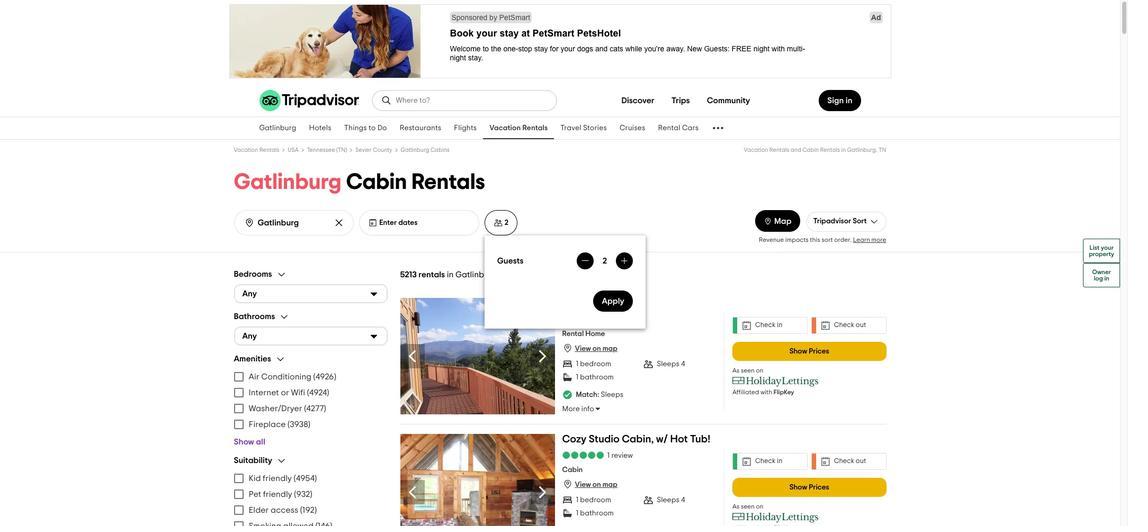 Task type: locate. For each thing, give the bounding box(es) containing it.
2 1 bathroom from the top
[[576, 510, 614, 518]]

tennessee
[[307, 147, 335, 153]]

1 horizontal spatial cabin
[[563, 467, 583, 474]]

vacation rentals for the leftmost vacation rentals link
[[234, 147, 280, 153]]

4 for rental home
[[682, 361, 686, 368]]

(tn)
[[336, 147, 347, 153]]

cabin,
[[622, 434, 654, 445]]

(3938)
[[288, 421, 310, 429]]

4 for cabin
[[682, 497, 686, 505]]

2 4 from the top
[[682, 497, 686, 505]]

your
[[1102, 245, 1115, 251]]

1 vertical spatial check in
[[756, 458, 783, 465]]

1 friendly from the top
[[263, 475, 292, 483]]

0 vertical spatial show prices button
[[733, 342, 887, 361]]

gatlinburg link
[[253, 117, 303, 139]]

0 horizontal spatial 2
[[505, 219, 509, 227]]

1 view on map button from the top
[[563, 344, 618, 354]]

2 out from the top
[[856, 458, 867, 465]]

guests
[[498, 257, 524, 265]]

3 group from the top
[[234, 354, 388, 448]]

0 vertical spatial as
[[733, 368, 740, 374]]

sign in link
[[820, 90, 862, 111]]

or
[[281, 389, 289, 397]]

2 vertical spatial show
[[790, 484, 808, 492]]

air
[[249, 373, 260, 381]]

out
[[856, 322, 867, 329], [856, 458, 867, 465]]

gatlinburg
[[259, 125, 297, 132], [401, 147, 430, 153], [234, 171, 342, 193]]

rental
[[659, 125, 681, 132], [563, 331, 584, 338]]

gatlinburg down restaurants
[[401, 147, 430, 153]]

sleeps
[[657, 361, 680, 368], [601, 392, 624, 399], [657, 497, 680, 505]]

show prices for cozy studio cabin, w/ hot tub!
[[790, 484, 830, 492]]

1 bedroom from the top
[[581, 361, 612, 368]]

tennessee (tn)
[[307, 147, 347, 153]]

1 vertical spatial search image
[[244, 218, 255, 228]]

0 vertical spatial 2
[[505, 219, 509, 227]]

1 show prices button from the top
[[733, 342, 887, 361]]

search search field left clear icon
[[258, 218, 326, 228]]

usa
[[288, 147, 299, 153]]

0 vertical spatial check out
[[835, 322, 867, 329]]

sevier county
[[356, 147, 393, 153]]

1 prices from the top
[[809, 348, 830, 355]]

gatlinburg cabins
[[401, 147, 450, 153]]

on
[[593, 346, 601, 353], [757, 368, 764, 374], [593, 482, 601, 489], [757, 504, 764, 510]]

friendly down kid friendly (4954)
[[263, 491, 292, 499]]

studio
[[589, 434, 620, 445]]

map
[[603, 346, 618, 353], [603, 482, 618, 489]]

affiliated with flipkey
[[733, 389, 795, 396]]

2 any button from the top
[[234, 327, 388, 346]]

1 1 bathroom from the top
[[576, 374, 614, 382]]

1 map from the top
[[603, 346, 618, 353]]

show prices for falcons nest
[[790, 348, 830, 355]]

0 vertical spatial rental
[[659, 125, 681, 132]]

0 vertical spatial 4
[[682, 361, 686, 368]]

0 vertical spatial search search field
[[396, 96, 548, 105]]

1 vertical spatial vacation rentals link
[[234, 147, 280, 153]]

1 1 bedroom from the top
[[576, 361, 612, 368]]

2 friendly from the top
[[263, 491, 292, 499]]

group containing amenities
[[234, 354, 388, 448]]

community
[[707, 96, 751, 105]]

1 vertical spatial check out
[[835, 458, 867, 465]]

0 vertical spatial gatlinburg
[[259, 125, 297, 132]]

4 group from the top
[[234, 456, 388, 527]]

gatlinburg up usa
[[259, 125, 297, 132]]

rental left home
[[563, 331, 584, 338]]

friendly
[[263, 475, 292, 483], [263, 491, 292, 499]]

2 as from the top
[[733, 504, 740, 510]]

2 show prices button from the top
[[733, 478, 887, 497]]

view on map button
[[563, 344, 618, 354], [563, 480, 618, 490]]

2 view from the top
[[575, 482, 591, 489]]

1 vertical spatial any
[[242, 332, 257, 341]]

view on map button down 1 review
[[563, 480, 618, 490]]

sleeps 4 for cabin
[[657, 497, 686, 505]]

in inside the owner log in
[[1105, 276, 1110, 282]]

1 vertical spatial rental
[[563, 331, 584, 338]]

2 horizontal spatial cabin
[[803, 147, 819, 153]]

1 sleeps 4 from the top
[[657, 361, 686, 368]]

1 check out from the top
[[835, 322, 867, 329]]

group containing bedrooms
[[234, 270, 388, 303]]

0 vertical spatial menu
[[234, 369, 388, 433]]

view on map button down home
[[563, 344, 618, 354]]

1 vertical spatial seen
[[741, 504, 755, 510]]

1 vertical spatial as seen on
[[733, 504, 764, 510]]

1 vertical spatial as
[[733, 504, 740, 510]]

0 vertical spatial out
[[856, 322, 867, 329]]

1 check in from the top
[[756, 322, 783, 329]]

1 group from the top
[[234, 270, 388, 303]]

advertisement region
[[0, 4, 1121, 81]]

1 vertical spatial menu
[[234, 471, 388, 527]]

1 vertical spatial view on map button
[[563, 480, 618, 490]]

bedroom down home
[[581, 361, 612, 368]]

view down cozy
[[575, 482, 591, 489]]

check in for falcons nest
[[756, 322, 783, 329]]

None search field
[[373, 91, 556, 110]]

2 check out from the top
[[835, 458, 867, 465]]

2 right the decrease icon
[[603, 257, 607, 266]]

2 menu from the top
[[234, 471, 388, 527]]

check in
[[756, 322, 783, 329], [756, 458, 783, 465]]

0 vertical spatial bathroom
[[581, 374, 614, 382]]

1 vertical spatial 4
[[682, 497, 686, 505]]

bathroom
[[581, 374, 614, 382], [581, 510, 614, 518]]

rentals left travel
[[523, 125, 548, 132]]

washer/dryer
[[249, 405, 302, 413]]

sleeps for rental home
[[657, 361, 680, 368]]

view on map button for rental home
[[563, 344, 618, 354]]

0 vertical spatial view
[[575, 346, 591, 353]]

rentals left and
[[770, 147, 790, 153]]

vacation rentals link down the gatlinburg link
[[234, 147, 280, 153]]

friendly up pet friendly (932)
[[263, 475, 292, 483]]

learn
[[854, 237, 871, 243]]

vacation
[[490, 125, 521, 132], [234, 147, 258, 153], [744, 147, 769, 153]]

0 vertical spatial sleeps 4
[[657, 361, 686, 368]]

any button for bathrooms
[[234, 327, 388, 346]]

view on map down home
[[575, 346, 618, 353]]

2 group from the top
[[234, 312, 388, 346]]

2 any from the top
[[242, 332, 257, 341]]

2 map from the top
[[603, 482, 618, 489]]

search image
[[381, 95, 392, 106], [244, 218, 255, 228]]

cruises
[[620, 125, 646, 132]]

0 vertical spatial show prices
[[790, 348, 830, 355]]

things
[[344, 125, 367, 132]]

0 horizontal spatial vacation rentals link
[[234, 147, 280, 153]]

0 vertical spatial 1 bathroom
[[576, 374, 614, 382]]

gatlinburg,
[[848, 147, 878, 153]]

1 any from the top
[[242, 290, 257, 298]]

search search field up flights
[[396, 96, 548, 105]]

any
[[242, 290, 257, 298], [242, 332, 257, 341]]

group containing bathrooms
[[234, 312, 388, 346]]

1 vertical spatial holidaylettings.com logo image
[[733, 513, 819, 523]]

hot
[[671, 434, 688, 445]]

1 horizontal spatial rental
[[659, 125, 681, 132]]

rentals left gatlinburg,
[[821, 147, 841, 153]]

cozy studio cabin, w/ hot tub!, vacation rental in gatlinburg image
[[400, 434, 555, 527]]

1 vertical spatial out
[[856, 458, 867, 465]]

1 bedroom down 1 review
[[576, 497, 612, 505]]

tripadvisor sort
[[814, 218, 867, 225]]

show prices button for falcons nest
[[733, 342, 887, 361]]

1 vertical spatial cabin
[[346, 171, 407, 193]]

(932)
[[294, 491, 313, 499]]

0 vertical spatial map
[[603, 346, 618, 353]]

1 as seen on from the top
[[733, 368, 764, 374]]

friendly for kid
[[263, 475, 292, 483]]

gatlinburg down usa
[[234, 171, 342, 193]]

1 horizontal spatial vacation rentals
[[490, 125, 548, 132]]

0 vertical spatial holidaylettings.com logo image
[[733, 377, 819, 387]]

sleeps 4
[[657, 361, 686, 368], [657, 497, 686, 505]]

2 as seen on from the top
[[733, 504, 764, 510]]

trips
[[672, 96, 690, 105]]

vacation rentals down the gatlinburg link
[[234, 147, 280, 153]]

prices for falcons nest
[[809, 348, 830, 355]]

2 bathroom from the top
[[581, 510, 614, 518]]

2 sleeps 4 from the top
[[657, 497, 686, 505]]

0 vertical spatial cabin
[[803, 147, 819, 153]]

1 vertical spatial show
[[234, 438, 254, 447]]

0 vertical spatial bedroom
[[581, 361, 612, 368]]

trips button
[[663, 90, 699, 111]]

1 menu from the top
[[234, 369, 388, 433]]

1 vertical spatial view
[[575, 482, 591, 489]]

sevier
[[356, 147, 372, 153]]

0 vertical spatial search image
[[381, 95, 392, 106]]

2 vertical spatial sleeps
[[657, 497, 680, 505]]

owner log in button
[[1084, 263, 1121, 288]]

restaurants
[[400, 125, 442, 132]]

1 bathroom from the top
[[581, 374, 614, 382]]

1 bedroom down home
[[576, 361, 612, 368]]

0 vertical spatial show
[[790, 348, 808, 355]]

0 vertical spatial prices
[[809, 348, 830, 355]]

rental home
[[563, 331, 606, 338]]

gatlinburg.
[[456, 271, 500, 279]]

1 bathroom for cabin
[[576, 510, 614, 518]]

view down rental home
[[575, 346, 591, 353]]

sign in
[[828, 96, 853, 105]]

holidaylettings.com logo image for cozy studio cabin, w/ hot tub!
[[733, 513, 819, 523]]

1 show prices from the top
[[790, 348, 830, 355]]

bathroom for cabin
[[581, 510, 614, 518]]

0 vertical spatial as seen on
[[733, 368, 764, 374]]

hotels link
[[303, 117, 338, 139]]

1 vertical spatial sleeps 4
[[657, 497, 686, 505]]

2 view on map button from the top
[[563, 480, 618, 490]]

view on map button for cabin
[[563, 480, 618, 490]]

1 vertical spatial 2
[[603, 257, 607, 266]]

0 vertical spatial any button
[[234, 284, 388, 303]]

2 1 bedroom from the top
[[576, 497, 612, 505]]

show prices button
[[733, 342, 887, 361], [733, 478, 887, 497]]

view on map for cabin
[[575, 482, 618, 489]]

1 vertical spatial gatlinburg
[[401, 147, 430, 153]]

0 horizontal spatial cabin
[[346, 171, 407, 193]]

1 vertical spatial view on map
[[575, 482, 618, 489]]

cabin down cozy
[[563, 467, 583, 474]]

sort
[[822, 237, 833, 243]]

1 horizontal spatial search image
[[381, 95, 392, 106]]

0 vertical spatial view on map
[[575, 346, 618, 353]]

0 vertical spatial check in
[[756, 322, 783, 329]]

2 bedroom from the top
[[581, 497, 612, 505]]

rentals
[[523, 125, 548, 132], [260, 147, 280, 153], [770, 147, 790, 153], [821, 147, 841, 153], [412, 171, 485, 193]]

any down bathrooms
[[242, 332, 257, 341]]

0 vertical spatial 1 bedroom
[[576, 361, 612, 368]]

1 out from the top
[[856, 322, 867, 329]]

list your property
[[1090, 245, 1115, 258]]

1 vertical spatial vacation rentals
[[234, 147, 280, 153]]

friendly for pet
[[263, 491, 292, 499]]

1 holidaylettings.com logo image from the top
[[733, 377, 819, 387]]

vacation rentals link left travel
[[484, 117, 555, 139]]

community button
[[699, 90, 759, 111]]

2 check in from the top
[[756, 458, 783, 465]]

vacation left and
[[744, 147, 769, 153]]

1 vertical spatial friendly
[[263, 491, 292, 499]]

1 horizontal spatial search search field
[[396, 96, 548, 105]]

1 vertical spatial search search field
[[258, 218, 326, 228]]

0 horizontal spatial vacation rentals
[[234, 147, 280, 153]]

search image up bedrooms
[[244, 218, 255, 228]]

0 vertical spatial friendly
[[263, 475, 292, 483]]

check out for falcons nest
[[835, 322, 867, 329]]

2 up guests at the left
[[505, 219, 509, 227]]

1 vertical spatial 1 bedroom
[[576, 497, 612, 505]]

vacation rentals link
[[484, 117, 555, 139], [234, 147, 280, 153]]

rental left cars
[[659, 125, 681, 132]]

cabin down sevier county link
[[346, 171, 407, 193]]

Search search field
[[396, 96, 548, 105], [258, 218, 326, 228]]

1
[[576, 361, 579, 368], [576, 374, 579, 382], [608, 452, 610, 460], [576, 497, 579, 505], [576, 510, 579, 518]]

any down bedrooms
[[242, 290, 257, 298]]

view on map down 1 review
[[575, 482, 618, 489]]

0 horizontal spatial rental
[[563, 331, 584, 338]]

menu
[[234, 369, 388, 433], [234, 471, 388, 527]]

0 vertical spatial vacation rentals link
[[484, 117, 555, 139]]

any button for bedrooms
[[234, 284, 388, 303]]

fireplace (3938)
[[249, 421, 310, 429]]

1 vertical spatial any button
[[234, 327, 388, 346]]

vacation rentals for right vacation rentals link
[[490, 125, 548, 132]]

bedroom for cabin
[[581, 497, 612, 505]]

2 prices from the top
[[809, 484, 830, 492]]

show all button
[[234, 437, 265, 448]]

0 vertical spatial sleeps
[[657, 361, 680, 368]]

map down 1 review
[[603, 482, 618, 489]]

bedroom down 1 review
[[581, 497, 612, 505]]

seen
[[741, 368, 755, 374], [741, 504, 755, 510]]

1 any button from the top
[[234, 284, 388, 303]]

cabin right and
[[803, 147, 819, 153]]

(4926)
[[314, 373, 336, 381]]

all
[[256, 438, 265, 447]]

vacation rentals left travel
[[490, 125, 548, 132]]

0 vertical spatial any
[[242, 290, 257, 298]]

1 seen from the top
[[741, 368, 755, 374]]

1 bedroom for cabin
[[576, 497, 612, 505]]

2 vertical spatial gatlinburg
[[234, 171, 342, 193]]

bathrooms
[[234, 313, 275, 321]]

0 vertical spatial seen
[[741, 368, 755, 374]]

1 vertical spatial show prices button
[[733, 478, 887, 497]]

1 view from the top
[[575, 346, 591, 353]]

dates
[[399, 219, 418, 227]]

kid
[[249, 475, 261, 483]]

holidaylettings.com logo image for falcons nest
[[733, 377, 819, 387]]

check
[[756, 322, 776, 329], [835, 322, 855, 329], [756, 458, 776, 465], [835, 458, 855, 465]]

tn
[[879, 147, 887, 153]]

group
[[234, 270, 388, 303], [234, 312, 388, 346], [234, 354, 388, 448], [234, 456, 388, 527]]

usa link
[[288, 147, 299, 153]]

1 horizontal spatial vacation rentals link
[[484, 117, 555, 139]]

0 vertical spatial vacation rentals
[[490, 125, 548, 132]]

1 vertical spatial prices
[[809, 484, 830, 492]]

1 view on map from the top
[[575, 346, 618, 353]]

wifi
[[291, 389, 305, 397]]

search image for topmost search search field
[[381, 95, 392, 106]]

as seen on for cozy studio cabin, w/ hot tub!
[[733, 504, 764, 510]]

menu containing kid friendly (4954)
[[234, 471, 388, 527]]

cabin
[[803, 147, 819, 153], [346, 171, 407, 193], [563, 467, 583, 474]]

search image up do
[[381, 95, 392, 106]]

1 4 from the top
[[682, 361, 686, 368]]

revenue
[[760, 237, 784, 243]]

0 vertical spatial view on map button
[[563, 344, 618, 354]]

list your property button
[[1084, 239, 1121, 263]]

check in for cozy studio cabin, w/ hot tub!
[[756, 458, 783, 465]]

1 vertical spatial bathroom
[[581, 510, 614, 518]]

vacation right flights
[[490, 125, 521, 132]]

map down home
[[603, 346, 618, 353]]

2 seen from the top
[[741, 504, 755, 510]]

pet
[[249, 491, 261, 499]]

show prices
[[790, 348, 830, 355], [790, 484, 830, 492]]

1 vertical spatial map
[[603, 482, 618, 489]]

vacation down the gatlinburg link
[[234, 147, 258, 153]]

1 horizontal spatial 2
[[603, 257, 607, 266]]

1 as from the top
[[733, 368, 740, 374]]

1 vertical spatial 1 bathroom
[[576, 510, 614, 518]]

2 show prices from the top
[[790, 484, 830, 492]]

2 holidaylettings.com logo image from the top
[[733, 513, 819, 523]]

0 horizontal spatial search image
[[244, 218, 255, 228]]

1 vertical spatial show prices
[[790, 484, 830, 492]]

2 view on map from the top
[[575, 482, 618, 489]]

1 vertical spatial bedroom
[[581, 497, 612, 505]]

holidaylettings.com logo image
[[733, 377, 819, 387], [733, 513, 819, 523]]



Task type: vqa. For each thing, say whether or not it's contained in the screenshot.
","
no



Task type: describe. For each thing, give the bounding box(es) containing it.
prices for cozy studio cabin, w/ hot tub!
[[809, 484, 830, 492]]

flights
[[454, 125, 477, 132]]

as for cozy studio cabin, w/ hot tub!
[[733, 504, 740, 510]]

2 inside 2 'popup button'
[[505, 219, 509, 227]]

and
[[791, 147, 802, 153]]

show for cozy studio cabin, w/ hot tub!
[[790, 484, 808, 492]]

tripadvisor image
[[259, 90, 359, 111]]

gatlinburg cabin rentals
[[234, 171, 485, 193]]

out for falcons nest
[[856, 322, 867, 329]]

decrease image
[[581, 257, 590, 266]]

vacation rentals and cabin rentals in gatlinburg, tn
[[744, 147, 887, 153]]

revenue impacts this sort order. learn more
[[760, 237, 887, 243]]

tub!
[[691, 434, 711, 445]]

sign
[[828, 96, 845, 105]]

bedroom for rental home
[[581, 361, 612, 368]]

to
[[369, 125, 376, 132]]

owner log in
[[1093, 269, 1112, 282]]

falcons
[[563, 298, 600, 309]]

rental for rental home
[[563, 331, 584, 338]]

sleeps 4 for rental home
[[657, 361, 686, 368]]

map for rental home
[[603, 346, 618, 353]]

rental cars
[[659, 125, 699, 132]]

(4954)
[[294, 475, 317, 483]]

county
[[373, 147, 393, 153]]

view for cabin
[[575, 482, 591, 489]]

affiliated
[[733, 389, 760, 396]]

this
[[811, 237, 821, 243]]

show for falcons nest
[[790, 348, 808, 355]]

gatlinburg for gatlinburg cabin rentals
[[234, 171, 342, 193]]

with
[[761, 389, 773, 396]]

enter
[[380, 219, 397, 227]]

impacts
[[786, 237, 809, 243]]

menu containing air conditioning (4926)
[[234, 369, 388, 433]]

review
[[612, 452, 633, 460]]

sevier county link
[[356, 147, 393, 153]]

rentals down cabins at the top left
[[412, 171, 485, 193]]

gatlinburg cabins link
[[401, 147, 450, 153]]

5213
[[400, 271, 417, 279]]

search image for the left search search field
[[244, 218, 255, 228]]

cozy studio cabin, w/ hot tub! link
[[563, 434, 711, 449]]

restaurants link
[[394, 117, 448, 139]]

falcons nest
[[563, 298, 624, 309]]

tripadvisor sort button
[[807, 212, 887, 232]]

fireplace
[[249, 421, 286, 429]]

2 button
[[485, 210, 518, 236]]

hotels
[[309, 125, 332, 132]]

log
[[1095, 276, 1104, 282]]

check out for cozy studio cabin, w/ hot tub!
[[835, 458, 867, 465]]

apply button
[[594, 291, 633, 312]]

1 review
[[608, 452, 633, 460]]

suitability
[[234, 457, 272, 465]]

discover
[[622, 96, 655, 105]]

seen for cozy studio cabin, w/ hot tub!
[[741, 504, 755, 510]]

cruises link
[[614, 117, 652, 139]]

2 vertical spatial cabin
[[563, 467, 583, 474]]

seen for falcons nest
[[741, 368, 755, 374]]

learn more link
[[854, 237, 887, 243]]

conditioning
[[261, 373, 312, 381]]

0 horizontal spatial vacation
[[234, 147, 258, 153]]

gatlinburg for gatlinburg cabins
[[401, 147, 430, 153]]

map for cabin
[[603, 482, 618, 489]]

show prices button for cozy studio cabin, w/ hot tub!
[[733, 478, 887, 497]]

as seen on for falcons nest
[[733, 368, 764, 374]]

list
[[1090, 245, 1100, 251]]

more
[[563, 406, 580, 413]]

as for falcons nest
[[733, 368, 740, 374]]

tennessee (tn) link
[[307, 147, 347, 153]]

discover button
[[613, 90, 663, 111]]

1 horizontal spatial vacation
[[490, 125, 521, 132]]

rentals
[[419, 271, 445, 279]]

0 horizontal spatial search search field
[[258, 218, 326, 228]]

air conditioning (4926)
[[249, 373, 336, 381]]

match: sleeps
[[576, 392, 624, 399]]

pet friendly (932)
[[249, 491, 313, 499]]

property
[[1090, 251, 1115, 258]]

amenities
[[234, 355, 271, 364]]

map button
[[756, 210, 801, 232]]

order.
[[835, 237, 852, 243]]

travel stories link
[[555, 117, 614, 139]]

more
[[872, 237, 887, 243]]

enter dates button
[[359, 210, 480, 236]]

rental for rental cars
[[659, 125, 681, 132]]

clear image
[[334, 218, 345, 228]]

view for rental home
[[575, 346, 591, 353]]

bedrooms
[[234, 270, 272, 279]]

group containing suitability
[[234, 456, 388, 527]]

1 bathroom for rental home
[[576, 374, 614, 382]]

increase image
[[621, 257, 629, 266]]

gatlinburg for gatlinburg
[[259, 125, 297, 132]]

cabins
[[431, 147, 450, 153]]

apply
[[602, 297, 625, 306]]

any for bedrooms
[[242, 290, 257, 298]]

falcons nest, vacation rental in gatlinburg image
[[400, 298, 555, 415]]

bathroom for rental home
[[581, 374, 614, 382]]

internet
[[249, 389, 279, 397]]

rental cars link
[[652, 117, 706, 139]]

1 vertical spatial sleeps
[[601, 392, 624, 399]]

sleeps for cabin
[[657, 497, 680, 505]]

things to do
[[344, 125, 387, 132]]

owner
[[1093, 269, 1112, 276]]

1 bedroom for rental home
[[576, 361, 612, 368]]

cozy studio cabin, w/ hot tub!
[[563, 434, 711, 445]]

enter dates
[[380, 219, 418, 227]]

map
[[775, 217, 792, 226]]

more info
[[563, 406, 594, 413]]

any for bathrooms
[[242, 332, 257, 341]]

sort
[[853, 218, 867, 225]]

show all
[[234, 438, 265, 447]]

kid friendly (4954)
[[249, 475, 317, 483]]

show inside button
[[234, 438, 254, 447]]

rentals down the gatlinburg link
[[260, 147, 280, 153]]

washer/dryer (4277)
[[249, 405, 326, 413]]

falcons nest link
[[563, 298, 624, 313]]

view on map for rental home
[[575, 346, 618, 353]]

access
[[271, 506, 299, 515]]

home
[[586, 331, 606, 338]]

(4277)
[[304, 405, 326, 413]]

2 horizontal spatial vacation
[[744, 147, 769, 153]]

out for cozy studio cabin, w/ hot tub!
[[856, 458, 867, 465]]

flights link
[[448, 117, 484, 139]]



